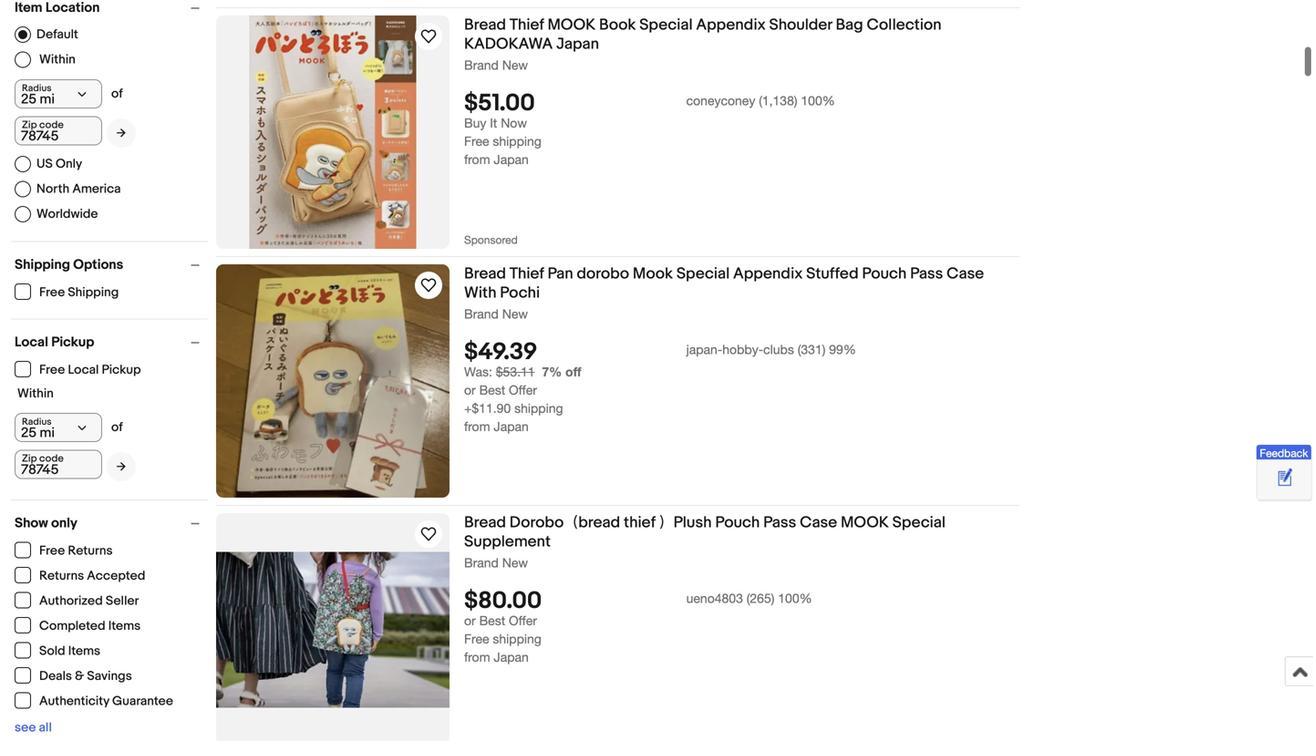 Task type: locate. For each thing, give the bounding box(es) containing it.
shipping inside japan-hobby-clubs (331) 99% was: $53.11 7% off or best offer +$11.90 shipping from japan
[[515, 401, 563, 416]]

offer inside japan-hobby-clubs (331) 99% was: $53.11 7% off or best offer +$11.90 shipping from japan
[[509, 383, 537, 398]]

thief
[[510, 16, 544, 35], [510, 265, 544, 284]]

shipping up free shipping link
[[15, 257, 70, 273]]

1 vertical spatial new
[[503, 307, 528, 322]]

0 vertical spatial bread
[[464, 16, 506, 35]]

1 new from the top
[[503, 57, 528, 73]]

of
[[111, 86, 123, 102], [111, 420, 123, 436]]

new
[[503, 57, 528, 73], [503, 307, 528, 322], [503, 556, 528, 571]]

1 horizontal spatial mook
[[841, 514, 889, 533]]

or
[[464, 383, 476, 398], [464, 614, 476, 629]]

show
[[15, 516, 48, 532]]

japan right kadokawa
[[557, 35, 600, 54]]

1 best from the top
[[480, 383, 506, 398]]

bag
[[836, 16, 864, 35]]

1 horizontal spatial local
[[68, 363, 99, 378]]

1 vertical spatial of
[[111, 420, 123, 436]]

of up apply within filter icon
[[111, 420, 123, 436]]

bread thief pan dorobo mook special appendix stuffed pouch pass case with pochi image
[[216, 265, 450, 498]]

local up free local pickup link
[[15, 334, 48, 351]]

0 vertical spatial pass
[[911, 265, 944, 284]]

None text field
[[15, 116, 102, 146], [15, 450, 102, 479], [15, 116, 102, 146], [15, 450, 102, 479]]

show only
[[15, 516, 77, 532]]

sold items link
[[15, 643, 101, 660]]

free down show only
[[39, 544, 65, 559]]

1 vertical spatial best
[[480, 614, 506, 629]]

savings
[[87, 669, 132, 685]]

0 horizontal spatial mook
[[548, 16, 596, 35]]

0 horizontal spatial items
[[68, 644, 100, 660]]

see
[[15, 721, 36, 736]]

brand inside bread dorobo（bread thief ）plush pouch pass case mook special supplement brand new
[[464, 556, 499, 571]]

ueno4803
[[687, 591, 744, 606]]

bread inside bread thief pan dorobo mook special appendix stuffed pouch pass case with pochi brand new
[[464, 265, 506, 284]]

100% inside ueno4803 (265) 100% or best offer free shipping from japan
[[779, 591, 813, 606]]

best down supplement
[[480, 614, 506, 629]]

worldwide link
[[15, 206, 98, 223]]

brand inside bread thief pan dorobo mook special appendix stuffed pouch pass case with pochi brand new
[[464, 307, 499, 322]]

us
[[36, 156, 53, 172]]

0 vertical spatial best
[[480, 383, 506, 398]]

local pickup button
[[15, 334, 208, 351]]

from down buy
[[464, 152, 490, 167]]

0 horizontal spatial pouch
[[716, 514, 760, 533]]

pouch right "）plush"
[[716, 514, 760, 533]]

pickup down local pickup dropdown button
[[102, 363, 141, 378]]

appendix inside bread thief mook book special appendix shoulder bag collection kadokawa japan brand new
[[697, 16, 766, 35]]

case
[[947, 265, 985, 284], [800, 514, 838, 533]]

2 brand from the top
[[464, 307, 499, 322]]

buy
[[464, 116, 487, 131]]

free shipping
[[39, 285, 119, 301]]

returns accepted link
[[15, 568, 146, 584]]

bread right watch bread thief mook book special appendix shoulder bag collection kadokawa japan 'icon' at the left
[[464, 16, 506, 35]]

brand down kadokawa
[[464, 57, 499, 73]]

(265)
[[747, 591, 775, 606]]

pass inside bread thief pan dorobo mook special appendix stuffed pouch pass case with pochi brand new
[[911, 265, 944, 284]]

free inside free shipping link
[[39, 285, 65, 301]]

bread inside bread dorobo（bread thief ）plush pouch pass case mook special supplement brand new
[[464, 514, 506, 533]]

shipping down $80.00
[[493, 632, 542, 647]]

0 vertical spatial new
[[503, 57, 528, 73]]

japan-
[[687, 342, 723, 357]]

bread for $49.39
[[464, 265, 506, 284]]

watch bread thief mook book special appendix shoulder bag collection kadokawa japan image
[[418, 26, 440, 47]]

free for free returns
[[39, 544, 65, 559]]

new inside bread thief mook book special appendix shoulder bag collection kadokawa japan brand new
[[503, 57, 528, 73]]

from down +$11.90
[[464, 419, 490, 435]]

0 vertical spatial special
[[640, 16, 693, 35]]

thief left the pan
[[510, 265, 544, 284]]

0 vertical spatial local
[[15, 334, 48, 351]]

0 vertical spatial appendix
[[697, 16, 766, 35]]

bread thief pan dorobo mook special appendix stuffed pouch pass case with pochi heading
[[464, 265, 985, 303]]

1 vertical spatial or
[[464, 614, 476, 629]]

offer inside ueno4803 (265) 100% or best offer free shipping from japan
[[509, 614, 537, 629]]

0 vertical spatial of
[[111, 86, 123, 102]]

appendix left "stuffed"
[[734, 265, 803, 284]]

3 brand from the top
[[464, 556, 499, 571]]

brand down supplement
[[464, 556, 499, 571]]

2 thief from the top
[[510, 265, 544, 284]]

0 vertical spatial offer
[[509, 383, 537, 398]]

0 vertical spatial pickup
[[51, 334, 94, 351]]

bread dorobo（bread thief ）plush pouch pass case mook special supplement brand new
[[464, 514, 946, 571]]

returns
[[68, 544, 113, 559], [39, 569, 84, 584]]

japan down $80.00
[[494, 650, 529, 665]]

north america link
[[15, 181, 121, 198]]

accepted
[[87, 569, 145, 584]]

0 horizontal spatial pickup
[[51, 334, 94, 351]]

2 or from the top
[[464, 614, 476, 629]]

from inside coneyconey (1,138) 100% buy it now free shipping from japan
[[464, 152, 490, 167]]

2 best from the top
[[480, 614, 506, 629]]

0 vertical spatial 100%
[[801, 93, 836, 108]]

1 horizontal spatial pouch
[[863, 265, 907, 284]]

new down supplement
[[503, 556, 528, 571]]

100% right the '(1,138)'
[[801, 93, 836, 108]]

pickup
[[51, 334, 94, 351], [102, 363, 141, 378]]

bread thief pan dorobo mook special appendix stuffed pouch pass case with pochi brand new
[[464, 265, 985, 322]]

3 from from the top
[[464, 650, 490, 665]]

1 vertical spatial pickup
[[102, 363, 141, 378]]

brand
[[464, 57, 499, 73], [464, 307, 499, 322], [464, 556, 499, 571]]

within down free local pickup link
[[17, 386, 54, 402]]

1 vertical spatial mook
[[841, 514, 889, 533]]

items up deals & savings
[[68, 644, 100, 660]]

special inside bread thief pan dorobo mook special appendix stuffed pouch pass case with pochi brand new
[[677, 265, 730, 284]]

1 vertical spatial local
[[68, 363, 99, 378]]

it
[[490, 116, 498, 131]]

local down local pickup dropdown button
[[68, 363, 99, 378]]

1 vertical spatial shipping
[[68, 285, 119, 301]]

items down "seller"
[[108, 619, 141, 635]]

1 vertical spatial items
[[68, 644, 100, 660]]

from inside ueno4803 (265) 100% or best offer free shipping from japan
[[464, 650, 490, 665]]

0 vertical spatial shipping
[[15, 257, 70, 273]]

2 vertical spatial from
[[464, 650, 490, 665]]

1 vertical spatial bread
[[464, 265, 506, 284]]

free inside free returns link
[[39, 544, 65, 559]]

clubs
[[764, 342, 795, 357]]

appendix left shoulder
[[697, 16, 766, 35]]

bread right watch bread dorobo（bread thief ）plush pouch pass case mook special supplement icon
[[464, 514, 506, 533]]

shipping down options
[[68, 285, 119, 301]]

0 horizontal spatial case
[[800, 514, 838, 533]]

free inside coneyconey (1,138) 100% buy it now free shipping from japan
[[464, 134, 490, 149]]

1 brand from the top
[[464, 57, 499, 73]]

1 thief from the top
[[510, 16, 544, 35]]

best up +$11.90
[[480, 383, 506, 398]]

dorobo
[[577, 265, 630, 284]]

mook
[[548, 16, 596, 35], [841, 514, 889, 533]]

from for $51.00
[[464, 152, 490, 167]]

feedback
[[1260, 447, 1309, 460]]

returns up returns accepted
[[68, 544, 113, 559]]

bread inside bread thief mook book special appendix shoulder bag collection kadokawa japan brand new
[[464, 16, 506, 35]]

or inside ueno4803 (265) 100% or best offer free shipping from japan
[[464, 614, 476, 629]]

japan down +$11.90
[[494, 419, 529, 435]]

or down supplement
[[464, 614, 476, 629]]

2 bread from the top
[[464, 265, 506, 284]]

items inside 'link'
[[68, 644, 100, 660]]

thief for $51.00
[[510, 16, 544, 35]]

authorized
[[39, 594, 103, 610]]

1 vertical spatial returns
[[39, 569, 84, 584]]

1 vertical spatial pouch
[[716, 514, 760, 533]]

shipping options button
[[15, 257, 208, 273]]

mook inside bread thief mook book special appendix shoulder bag collection kadokawa japan brand new
[[548, 16, 596, 35]]

pouch
[[863, 265, 907, 284], [716, 514, 760, 533]]

within down default
[[39, 52, 76, 68]]

free down $80.00
[[464, 632, 490, 647]]

pickup up free local pickup link
[[51, 334, 94, 351]]

us only
[[36, 156, 82, 172]]

(331)
[[798, 342, 826, 357]]

local
[[15, 334, 48, 351], [68, 363, 99, 378]]

free down shipping options
[[39, 285, 65, 301]]

1 horizontal spatial case
[[947, 265, 985, 284]]

1 vertical spatial appendix
[[734, 265, 803, 284]]

shipping options
[[15, 257, 123, 273]]

brand down with
[[464, 307, 499, 322]]

2 vertical spatial bread
[[464, 514, 506, 533]]

pouch right "stuffed"
[[863, 265, 907, 284]]

3 bread from the top
[[464, 514, 506, 533]]

bread right the 'watch bread thief pan dorobo mook special appendix stuffed pouch pass case with pochi' image
[[464, 265, 506, 284]]

thief inside bread thief pan dorobo mook special appendix stuffed pouch pass case with pochi brand new
[[510, 265, 544, 284]]

returns down free returns link
[[39, 569, 84, 584]]

shipping down now on the left top
[[493, 134, 542, 149]]

2 vertical spatial special
[[893, 514, 946, 533]]

1 horizontal spatial items
[[108, 619, 141, 635]]

apply within filter image
[[117, 461, 126, 473]]

shipping down 7%
[[515, 401, 563, 416]]

$51.00
[[464, 90, 535, 118]]

1 from from the top
[[464, 152, 490, 167]]

new down pochi
[[503, 307, 528, 322]]

appendix
[[697, 16, 766, 35], [734, 265, 803, 284]]

1 vertical spatial special
[[677, 265, 730, 284]]

3 new from the top
[[503, 556, 528, 571]]

japan down now on the left top
[[494, 152, 529, 167]]

offer down supplement
[[509, 614, 537, 629]]

2 offer from the top
[[509, 614, 537, 629]]

within
[[39, 52, 76, 68], [17, 386, 54, 402]]

see all
[[15, 721, 52, 736]]

from
[[464, 152, 490, 167], [464, 419, 490, 435], [464, 650, 490, 665]]

or down was:
[[464, 383, 476, 398]]

free inside ueno4803 (265) 100% or best offer free shipping from japan
[[464, 632, 490, 647]]

special
[[640, 16, 693, 35], [677, 265, 730, 284], [893, 514, 946, 533]]

collection
[[867, 16, 942, 35]]

offer
[[509, 383, 537, 398], [509, 614, 537, 629]]

2 vertical spatial new
[[503, 556, 528, 571]]

free inside free local pickup link
[[39, 363, 65, 378]]

100% inside coneyconey (1,138) 100% buy it now free shipping from japan
[[801, 93, 836, 108]]

thief up "$51.00"
[[510, 16, 544, 35]]

1 vertical spatial brand
[[464, 307, 499, 322]]

free down buy
[[464, 134, 490, 149]]

0 vertical spatial thief
[[510, 16, 544, 35]]

1 bread from the top
[[464, 16, 506, 35]]

new inside bread thief pan dorobo mook special appendix stuffed pouch pass case with pochi brand new
[[503, 307, 528, 322]]

2 from from the top
[[464, 419, 490, 435]]

1 of from the top
[[111, 86, 123, 102]]

apply within filter image
[[117, 127, 126, 139]]

pass
[[911, 265, 944, 284], [764, 514, 797, 533]]

authorized seller link
[[15, 593, 140, 610]]

bread thief mook book special appendix shoulder bag collection kadokawa japan heading
[[464, 16, 942, 54]]

1 vertical spatial from
[[464, 419, 490, 435]]

2 new from the top
[[503, 307, 528, 322]]

1 vertical spatial pass
[[764, 514, 797, 533]]

1 vertical spatial offer
[[509, 614, 537, 629]]

0 horizontal spatial pass
[[764, 514, 797, 533]]

free
[[464, 134, 490, 149], [39, 285, 65, 301], [39, 363, 65, 378], [39, 544, 65, 559], [464, 632, 490, 647]]

1 horizontal spatial pass
[[911, 265, 944, 284]]

1 offer from the top
[[509, 383, 537, 398]]

shipping for $80.00
[[493, 632, 542, 647]]

of up apply within filter image at the left top of the page
[[111, 86, 123, 102]]

shipping inside ueno4803 (265) 100% or best offer free shipping from japan
[[493, 632, 542, 647]]

0 vertical spatial items
[[108, 619, 141, 635]]

0 vertical spatial shipping
[[493, 134, 542, 149]]

mook
[[633, 265, 673, 284]]

0 vertical spatial mook
[[548, 16, 596, 35]]

thief inside bread thief mook book special appendix shoulder bag collection kadokawa japan brand new
[[510, 16, 544, 35]]

0 vertical spatial from
[[464, 152, 490, 167]]

from down $80.00
[[464, 650, 490, 665]]

shipping
[[15, 257, 70, 273], [68, 285, 119, 301]]

1 vertical spatial shipping
[[515, 401, 563, 416]]

japan inside coneyconey (1,138) 100% buy it now free shipping from japan
[[494, 152, 529, 167]]

returns accepted
[[39, 569, 145, 584]]

completed
[[39, 619, 106, 635]]

shoulder
[[770, 16, 833, 35]]

2 vertical spatial brand
[[464, 556, 499, 571]]

0 vertical spatial pouch
[[863, 265, 907, 284]]

thief for $49.39
[[510, 265, 544, 284]]

2 of from the top
[[111, 420, 123, 436]]

bread for $80.00
[[464, 514, 506, 533]]

authorized seller
[[39, 594, 139, 610]]

1 vertical spatial case
[[800, 514, 838, 533]]

0 vertical spatial case
[[947, 265, 985, 284]]

free down local pickup
[[39, 363, 65, 378]]

bread thief mook book special appendix shoulder bag collection kadokawa japan link
[[464, 16, 1020, 57]]

default link
[[15, 26, 78, 43]]

&
[[75, 669, 84, 685]]

0 vertical spatial or
[[464, 383, 476, 398]]

shipping for $51.00
[[493, 134, 542, 149]]

authenticity guarantee
[[39, 694, 173, 710]]

1 vertical spatial thief
[[510, 265, 544, 284]]

best
[[480, 383, 506, 398], [480, 614, 506, 629]]

supplement
[[464, 533, 551, 552]]

1 or from the top
[[464, 383, 476, 398]]

0 vertical spatial brand
[[464, 57, 499, 73]]

shipping inside coneyconey (1,138) 100% buy it now free shipping from japan
[[493, 134, 542, 149]]

2 vertical spatial shipping
[[493, 632, 542, 647]]

100% right the (265)
[[779, 591, 813, 606]]

offer down $53.11
[[509, 383, 537, 398]]

new down kadokawa
[[503, 57, 528, 73]]

1 vertical spatial 100%
[[779, 591, 813, 606]]

shipping
[[493, 134, 542, 149], [515, 401, 563, 416], [493, 632, 542, 647]]

bread thief pan dorobo mook special appendix stuffed pouch pass case with pochi link
[[464, 265, 1020, 306]]



Task type: vqa. For each thing, say whether or not it's contained in the screenshot.
1st Thief
yes



Task type: describe. For each thing, give the bounding box(es) containing it.
deals
[[39, 669, 72, 685]]

items for sold items
[[68, 644, 100, 660]]

7%
[[542, 365, 562, 380]]

bread dorobo（bread thief ）plush pouch pass case mook special supplement heading
[[464, 514, 946, 552]]

99%
[[830, 342, 857, 357]]

best inside ueno4803 (265) 100% or best offer free shipping from japan
[[480, 614, 506, 629]]

bread thief mook book special appendix shoulder bag collection kadokawa japan brand new
[[464, 16, 942, 73]]

authenticity
[[39, 694, 109, 710]]

1 vertical spatial within
[[17, 386, 54, 402]]

local pickup
[[15, 334, 94, 351]]

see all button
[[15, 721, 52, 736]]

from for $80.00
[[464, 650, 490, 665]]

japan inside ueno4803 (265) 100% or best offer free shipping from japan
[[494, 650, 529, 665]]

watch bread thief pan dorobo mook special appendix stuffed pouch pass case with pochi image
[[418, 275, 440, 297]]

japan-hobby-clubs (331) 99% was: $53.11 7% off or best offer +$11.90 shipping from japan
[[464, 342, 857, 435]]

bread for $51.00
[[464, 16, 506, 35]]

new inside bread dorobo（bread thief ）plush pouch pass case mook special supplement brand new
[[503, 556, 528, 571]]

free local pickup link
[[15, 361, 142, 378]]

guarantee
[[112, 694, 173, 710]]

deals & savings link
[[15, 668, 133, 685]]

authenticity guarantee link
[[15, 693, 174, 710]]

100% for $80.00
[[779, 591, 813, 606]]

pass inside bread dorobo（bread thief ）plush pouch pass case mook special supplement brand new
[[764, 514, 797, 533]]

book
[[600, 16, 636, 35]]

items for completed items
[[108, 619, 141, 635]]

free shipping link
[[15, 284, 120, 301]]

$53.11
[[496, 365, 535, 380]]

of for free local pickup
[[111, 420, 123, 436]]

100% for $51.00
[[801, 93, 836, 108]]

mook inside bread dorobo（bread thief ）plush pouch pass case mook special supplement brand new
[[841, 514, 889, 533]]

north
[[36, 181, 70, 197]]

0 horizontal spatial local
[[15, 334, 48, 351]]

off
[[566, 365, 582, 380]]

free local pickup
[[39, 363, 141, 378]]

free for free shipping
[[39, 285, 65, 301]]

with
[[464, 284, 497, 303]]

brand inside bread thief mook book special appendix shoulder bag collection kadokawa japan brand new
[[464, 57, 499, 73]]

default
[[36, 27, 78, 42]]

watch bread dorobo（bread thief ）plush pouch pass case mook special supplement image
[[418, 524, 440, 546]]

(1,138)
[[759, 93, 798, 108]]

seller
[[106, 594, 139, 610]]

sold items
[[39, 644, 100, 660]]

1 horizontal spatial pickup
[[102, 363, 141, 378]]

dorobo（bread
[[510, 514, 621, 533]]

best inside japan-hobby-clubs (331) 99% was: $53.11 7% off or best offer +$11.90 shipping from japan
[[480, 383, 506, 398]]

0 vertical spatial returns
[[68, 544, 113, 559]]

only
[[56, 156, 82, 172]]

free for free local pickup
[[39, 363, 65, 378]]

japan inside japan-hobby-clubs (331) 99% was: $53.11 7% off or best offer +$11.90 shipping from japan
[[494, 419, 529, 435]]

only
[[51, 516, 77, 532]]

japan inside bread thief mook book special appendix shoulder bag collection kadokawa japan brand new
[[557, 35, 600, 54]]

now
[[501, 116, 527, 131]]

0 vertical spatial within
[[39, 52, 76, 68]]

from inside japan-hobby-clubs (331) 99% was: $53.11 7% off or best offer +$11.90 shipping from japan
[[464, 419, 490, 435]]

or inside japan-hobby-clubs (331) 99% was: $53.11 7% off or best offer +$11.90 shipping from japan
[[464, 383, 476, 398]]

of for default
[[111, 86, 123, 102]]

case inside bread thief pan dorobo mook special appendix stuffed pouch pass case with pochi brand new
[[947, 265, 985, 284]]

show only button
[[15, 516, 208, 532]]

+$11.90
[[464, 401, 511, 416]]

completed items
[[39, 619, 141, 635]]

case inside bread dorobo（bread thief ）plush pouch pass case mook special supplement brand new
[[800, 514, 838, 533]]

coneyconey (1,138) 100% buy it now free shipping from japan
[[464, 93, 836, 167]]

stuffed
[[807, 265, 859, 284]]

deals & savings
[[39, 669, 132, 685]]

was:
[[464, 365, 493, 380]]

free returns
[[39, 544, 113, 559]]

$49.39
[[464, 339, 538, 367]]

thief
[[624, 514, 656, 533]]

coneyconey
[[687, 93, 756, 108]]

pan
[[548, 265, 574, 284]]

options
[[73, 257, 123, 273]]

appendix inside bread thief pan dorobo mook special appendix stuffed pouch pass case with pochi brand new
[[734, 265, 803, 284]]

kadokawa
[[464, 35, 553, 54]]

worldwide
[[36, 206, 98, 222]]

completed items link
[[15, 618, 142, 635]]

pochi
[[500, 284, 540, 303]]

special inside bread thief mook book special appendix shoulder bag collection kadokawa japan brand new
[[640, 16, 693, 35]]

all
[[39, 721, 52, 736]]

north america
[[36, 181, 121, 197]]

us only link
[[15, 156, 82, 172]]

pouch inside bread dorobo（bread thief ）plush pouch pass case mook special supplement brand new
[[716, 514, 760, 533]]

special inside bread dorobo（bread thief ）plush pouch pass case mook special supplement brand new
[[893, 514, 946, 533]]

pouch inside bread thief pan dorobo mook special appendix stuffed pouch pass case with pochi brand new
[[863, 265, 907, 284]]

bread thief mook book special appendix shoulder bag collection kadokawa japan image
[[250, 16, 416, 249]]

bread dorobo（bread thief ）plush pouch pass case mook special supplement link
[[464, 514, 1020, 555]]

hobby-
[[723, 342, 764, 357]]

free returns link
[[15, 542, 114, 559]]

bread dorobo（bread thief ）plush pouch pass case mook special supplement image
[[216, 553, 450, 708]]

sold
[[39, 644, 65, 660]]

america
[[72, 181, 121, 197]]

$80.00
[[464, 588, 542, 616]]

ueno4803 (265) 100% or best offer free shipping from japan
[[464, 591, 813, 665]]

）plush
[[659, 514, 712, 533]]



